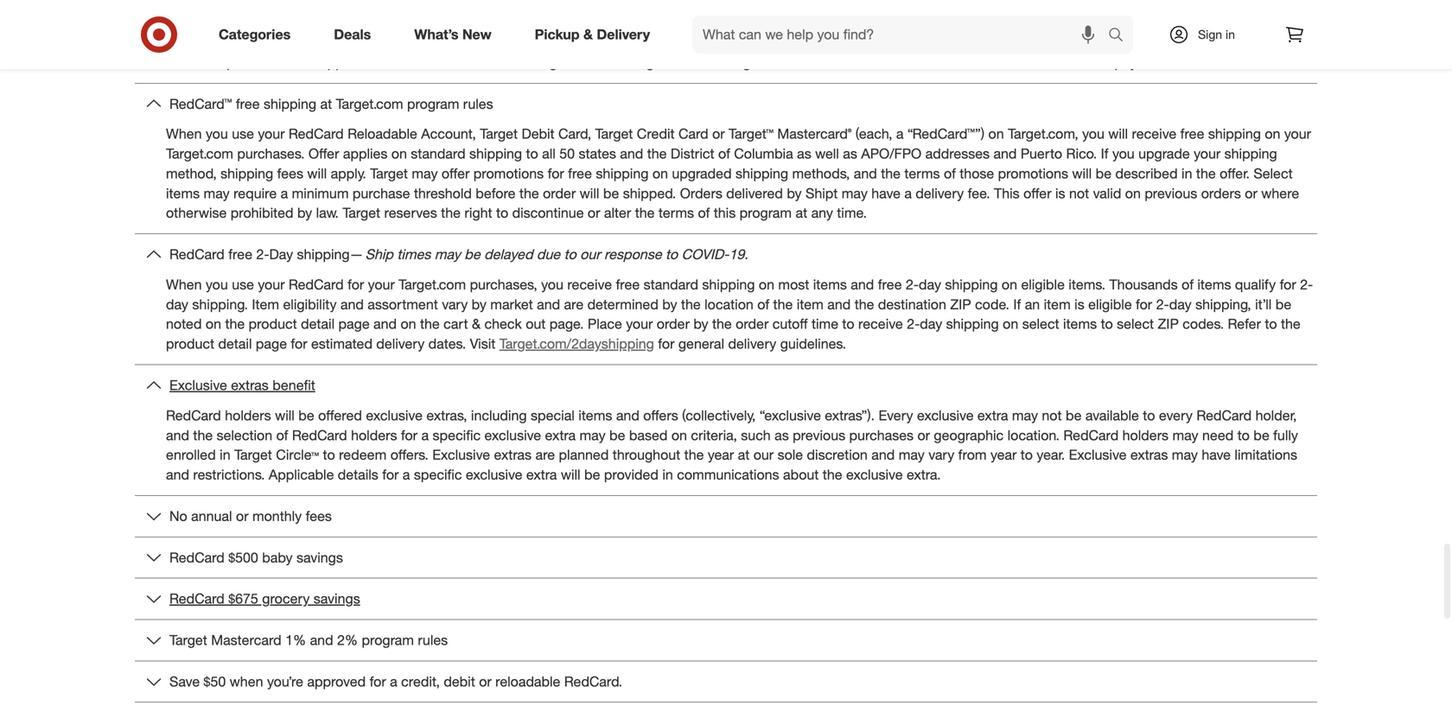 Task type: describe. For each thing, give the bounding box(es) containing it.
destination
[[878, 296, 946, 313]]

on inside redcard holders will be offered exclusive extras, including special items and offers (collectively, "exclusive extras"). every exclusive extra may not be available to every redcard holder, and the selection of redcard holders for a specific exclusive extra may be based on criteria, such as previous purchases or geographic location. redcard holders may need to be fully enrolled in target circle™ to redeem offers. exclusive extras are planned throughout the year at our sole discretion and may vary from year to year. exclusive extras may have limitations and restrictions. applicable details for a specific exclusive extra will be provided in communications about the exclusive extra.
[[671, 427, 687, 444]]

offers
[[643, 407, 678, 424]]

the up discontinue
[[519, 185, 539, 202]]

0 vertical spatial specific
[[433, 427, 481, 444]]

1 vertical spatial product
[[166, 335, 214, 352]]

on down reloadable
[[391, 145, 407, 162]]

free up destination
[[878, 276, 902, 293]]

1 horizontal spatial detail
[[301, 316, 335, 333]]

circle™
[[276, 447, 319, 463]]

items inside when you use your redcard reloadable account, target debit card, target credit card or target™ mastercard® (each, a "redcard™") on target.com, you will receive free shipping on your target.com purchases. offer applies on standard shipping to all 50 states and the district of columbia as well as apo/fpo addresses and puerto rico. if you upgrade your shipping method, shipping fees will apply. target may offer promotions for free shipping on upgraded shipping methods, and the terms of those promotions will be described in the offer. select items may require a minimum purchase threshold before the order will be shipped. orders delivered by shipt may have a delivery fee. this offer is not valid on previous orders or where otherwise prohibited by law. target reserves the right to discontinue or alter the terms of this program at any time.
[[166, 185, 200, 202]]

will down 'benefit'
[[275, 407, 295, 424]]

redcard inside dropdown button
[[169, 549, 225, 566]]

the down shipped.
[[635, 205, 655, 221]]

the up 'cutoff' on the right of page
[[773, 296, 793, 313]]

a down apo/fpo at the right top of page
[[904, 185, 912, 202]]

redeem
[[339, 447, 387, 463]]

phones
[[286, 27, 332, 44]]

prohibited
[[231, 205, 293, 221]]

1 promotions from the left
[[473, 165, 544, 182]]

on up addresses
[[988, 126, 1004, 142]]

1 horizontal spatial delivery
[[728, 335, 776, 352]]

or left alter
[[588, 205, 600, 221]]

your down determined
[[626, 316, 653, 333]]

benefits
[[852, 54, 903, 71]]

methods,
[[792, 165, 850, 182]]

when you use your redcard reloadable account, target debit card, target credit card or target™ mastercard® (each, a "redcard™") on target.com, you will receive free shipping on your target.com purchases. offer applies on standard shipping to all 50 states and the district of columbia as well as apo/fpo addresses and puerto rico. if you upgrade your shipping method, shipping fees will apply. target may offer promotions for free shipping on upgraded shipping methods, and the terms of those promotions will be described in the offer. select items may require a minimum purchase threshold before the order will be shipped. orders delivered by shipt may have a delivery fee. this offer is not valid on previous orders or where otherwise prohibited by law. target reserves the right to discontinue or alter the terms of this program at any time.
[[166, 126, 1311, 221]]

payment.
[[1115, 54, 1172, 71]]

target mastercard 1% and 2% program rules
[[169, 632, 448, 649]]

debit
[[444, 673, 475, 690]]

when
[[230, 673, 263, 690]]

1 horizontal spatial receive
[[858, 316, 903, 333]]

sign in link
[[1154, 16, 1262, 54]]

extras,
[[426, 407, 467, 424]]

a up offers.
[[421, 427, 429, 444]]

or right the card
[[712, 126, 725, 142]]

vary inside redcard holders will be offered exclusive extras, including special items and offers (collectively, "exclusive extras"). every exclusive extra may not be available to every redcard holder, and the selection of redcard holders for a specific exclusive extra may be based on criteria, such as previous purchases or geographic location. redcard holders may need to be fully enrolled in target circle™ to redeem offers. exclusive extras are planned throughout the year at our sole discretion and may vary from year to year. exclusive extras may have limitations and restrictions. applicable details for a specific exclusive extra will be provided in communications about the exclusive extra.
[[928, 447, 954, 463]]

target™
[[729, 126, 774, 142]]

when for when you use your redcard reloadable account, target debit card, target credit card or target™ mastercard® (each, a "redcard™") on target.com, you will receive free shipping on your target.com purchases. offer applies on standard shipping to all 50 states and the district of columbia as well as apo/fpo addresses and puerto rico. if you upgrade your shipping method, shipping fees will apply. target may offer promotions for free shipping on upgraded shipping methods, and the terms of those promotions will be described in the offer. select items may require a minimum purchase threshold before the order will be shipped. orders delivered by shipt may have a delivery fee. this offer is not valid on previous orders or where otherwise prohibited by law. target reserves the right to discontinue or alter the terms of this program at any time.
[[166, 126, 202, 142]]

previous inside redcard holders will be offered exclusive extras, including special items and offers (collectively, "exclusive extras"). every exclusive extra may not be available to every redcard holder, and the selection of redcard holders for a specific exclusive extra may be based on criteria, such as previous purchases or geographic location. redcard holders may need to be fully enrolled in target circle™ to redeem offers. exclusive extras are planned throughout the year at our sole discretion and may vary from year to year. exclusive extras may have limitations and restrictions. applicable details for a specific exclusive extra will be provided in communications about the exclusive extra.
[[793, 427, 845, 444]]

1 horizontal spatial order
[[657, 316, 690, 333]]

2- down destination
[[907, 316, 920, 333]]

threshold
[[414, 185, 472, 202]]

is inside 'when you use your redcard for your target.com purchases, you receive free standard shipping on most items and free 2-day shipping on eligible items. thousands of items qualify for 2- day shipping. item eligibility and assortment vary by market and are determined by the location of the item and the destination zip code. if an item is eligible for 2-day shipping, it'll be noted on the product detail page and on the cart & check out page. place your order by the order cutoff time to receive 2-day shipping on select items to select zip codes. refer to the product detail page for estimated delivery dates. visit'
[[1074, 296, 1084, 313]]

be inside 'when you use your redcard for your target.com purchases, you receive free standard shipping on most items and free 2-day shipping on eligible items. thousands of items qualify for 2- day shipping. item eligibility and assortment vary by market and are determined by the location of the item and the destination zip code. if an item is eligible for 2-day shipping, it'll be noted on the product detail page and on the cart & check out page. place your order by the order cutoff time to receive 2-day shipping on select items to select zip codes. refer to the product detail page for estimated delivery dates. visit'
[[1275, 296, 1291, 313]]

valid
[[1093, 185, 1121, 202]]

to down the items.
[[1101, 316, 1113, 333]]

both
[[755, 54, 783, 71]]

on left the most
[[759, 276, 774, 293]]

be left the available
[[1066, 407, 1082, 424]]

the down threshold
[[441, 205, 461, 221]]

pickup & delivery
[[535, 26, 650, 43]]

free left day
[[228, 246, 252, 263]]

or down offer.
[[1245, 185, 1257, 202]]

purchases.
[[237, 145, 305, 162]]

1 vertical spatial page
[[256, 335, 287, 352]]

no annual or monthly fees button
[[135, 496, 1317, 537]]

day up codes. at the right top
[[1169, 296, 1192, 313]]

for inside save $50 when you're approved for a credit, debit or reloadable redcard. dropdown button
[[370, 673, 386, 690]]

fees inside when you use your redcard reloadable account, target debit card, target credit card or target™ mastercard® (each, a "redcard™") on target.com, you will receive free shipping on your target.com purchases. offer applies on standard shipping to all 50 states and the district of columbia as well as apo/fpo addresses and puerto rico. if you upgrade your shipping method, shipping fees will apply. target may offer promotions for free shipping on upgraded shipping methods, and the terms of those promotions will be described in the offer. select items may require a minimum purchase threshold before the order will be shipped. orders delivered by shipt may have a delivery fee. this offer is not valid on previous orders or where otherwise prohibited by law. target reserves the right to discontinue or alter the terms of this program at any time.
[[277, 165, 303, 182]]

out
[[526, 316, 546, 333]]

you up shipping.
[[206, 276, 228, 293]]

the down the location
[[712, 316, 732, 333]]

delivery inside when you use your redcard reloadable account, target debit card, target credit card or target™ mastercard® (each, a "redcard™") on target.com, you will receive free shipping on your target.com purchases. offer applies on standard shipping to all 50 states and the district of columbia as well as apo/fpo addresses and puerto rico. if you upgrade your shipping method, shipping fees will apply. target may offer promotions for free shipping on upgraded shipping methods, and the terms of those promotions will be described in the offer. select items may require a minimum purchase threshold before the order will be shipped. orders delivered by shipt may have a delivery fee. this offer is not valid on previous orders or where otherwise prohibited by law. target reserves the right to discontinue or alter the terms of this program at any time.
[[916, 185, 964, 202]]

the down shipping.
[[225, 316, 245, 333]]

for down search
[[1094, 54, 1111, 71]]

the down apo/fpo at the right top of page
[[881, 165, 901, 182]]

all
[[542, 145, 556, 162]]

19.
[[729, 246, 748, 263]]

due
[[537, 246, 560, 263]]

the down discretion
[[823, 466, 842, 483]]

at inside when you use your redcard reloadable account, target debit card, target credit card or target™ mastercard® (each, a "redcard™") on target.com, you will receive free shipping on your target.com purchases. offer applies on standard shipping to all 50 states and the district of columbia as well as apo/fpo addresses and puerto rico. if you upgrade your shipping method, shipping fees will apply. target may offer promotions for free shipping on upgraded shipping methods, and the terms of those promotions will be described in the offer. select items may require a minimum purchase threshold before the order will be shipped. orders delivered by shipt may have a delivery fee. this offer is not valid on previous orders or where otherwise prohibited by law. target reserves the right to discontinue or alter the terms of this program at any time.
[[796, 205, 807, 221]]

1 horizontal spatial &
[[583, 26, 593, 43]]

of up codes. at the right top
[[1182, 276, 1194, 293]]

to left all
[[526, 145, 538, 162]]

and right the most
[[851, 276, 874, 293]]

by left law.
[[297, 205, 312, 221]]

0 horizontal spatial receive
[[567, 276, 612, 293]]

free inside dropdown button
[[236, 95, 260, 112]]

2%
[[337, 632, 358, 649]]

2- right qualify
[[1300, 276, 1313, 293]]

(each,
[[855, 126, 892, 142]]

discretion
[[807, 447, 868, 463]]

have inside redcard holders will be offered exclusive extras, including special items and offers (collectively, "exclusive extras"). every exclusive extra may not be available to every redcard holder, and the selection of redcard holders for a specific exclusive extra may be based on criteria, such as previous purchases or geographic location. redcard holders may need to be fully enrolled in target circle™ to redeem offers. exclusive extras are planned throughout the year at our sole discretion and may vary from year to year. exclusive extras may have limitations and restrictions. applicable details for a specific exclusive extra will be provided in communications about the exclusive extra.
[[1202, 447, 1231, 463]]

rico.
[[1066, 145, 1097, 162]]

of down addresses
[[944, 165, 956, 182]]

rules for redcard™ free shipping at target.com program rules
[[463, 95, 493, 112]]

1 year from the left
[[708, 447, 734, 463]]

free down '50'
[[568, 165, 592, 182]]

limitations
[[1235, 447, 1297, 463]]

your up purchases.
[[258, 126, 285, 142]]

offered
[[318, 407, 362, 424]]

1 select from the left
[[1022, 316, 1059, 333]]

redcard up enrolled at the left bottom of page
[[166, 407, 221, 424]]

0 vertical spatial page
[[338, 316, 370, 333]]

target.com/2dayshipping
[[499, 335, 654, 352]]

by left "shipt"
[[787, 185, 802, 202]]

applies
[[343, 145, 387, 162]]

from
[[958, 447, 987, 463]]

target.com,
[[1008, 126, 1078, 142]]

of right the location
[[757, 296, 769, 313]]

1 horizontal spatial holders
[[351, 427, 397, 444]]

target up purchase
[[370, 165, 408, 182]]

card,
[[558, 126, 591, 142]]

items inside redcard holders will be offered exclusive extras, including special items and offers (collectively, "exclusive extras"). every exclusive extra may not be available to every redcard holder, and the selection of redcard holders for a specific exclusive extra may be based on criteria, such as previous purchases or geographic location. redcard holders may need to be fully enrolled in target circle™ to redeem offers. exclusive extras are planned throughout the year at our sole discretion and may vary from year to year. exclusive extras may have limitations and restrictions. applicable details for a specific exclusive extra will be provided in communications about the exclusive extra.
[[578, 407, 612, 424]]

redcard™ free shipping at target.com program rules button
[[135, 84, 1317, 124]]

be down 'benefit'
[[298, 407, 314, 424]]

approved
[[307, 673, 366, 690]]

target up states
[[595, 126, 633, 142]]

of inside redcard holders will be offered exclusive extras, including special items and offers (collectively, "exclusive extras"). every exclusive extra may not be available to every redcard holder, and the selection of redcard holders for a specific exclusive extra may be based on criteria, such as previous purchases or geographic location. redcard holders may need to be fully enrolled in target circle™ to redeem offers. exclusive extras are planned throughout the year at our sole discretion and may vary from year to year. exclusive extras may have limitations and restrictions. applicable details for a specific exclusive extra will be provided in communications about the exclusive extra.
[[276, 427, 288, 444]]

delivery inside 'when you use your redcard for your target.com purchases, you receive free standard shipping on most items and free 2-day shipping on eligible items. thousands of items qualify for 2- day shipping. item eligibility and assortment vary by market and are determined by the location of the item and the destination zip code. if an item is eligible for 2-day shipping, it'll be noted on the product detail page and on the cart & check out page. place your order by the order cutoff time to receive 2-day shipping on select items to select zip codes. refer to the product detail page for estimated delivery dates. visit'
[[376, 335, 425, 352]]

and down assortment
[[373, 316, 397, 333]]

target inside redcard holders will be offered exclusive extras, including special items and offers (collectively, "exclusive extras"). every exclusive extra may not be available to every redcard holder, and the selection of redcard holders for a specific exclusive extra may be based on criteria, such as previous purchases or geographic location. redcard holders may need to be fully enrolled in target circle™ to redeem offers. exclusive extras are planned throughout the year at our sole discretion and may vary from year to year. exclusive extras may have limitations and restrictions. applicable details for a specific exclusive extra will be provided in communications about the exclusive extra.
[[234, 447, 272, 463]]

program
[[528, 54, 581, 71]]

qualify
[[1235, 276, 1276, 293]]

target down purchase
[[343, 205, 380, 221]]

and up time
[[827, 296, 851, 313]]

on down assortment
[[401, 316, 416, 333]]

will up the described
[[1108, 126, 1128, 142]]

or inside "dropdown button"
[[236, 508, 249, 525]]

2- down the prohibited
[[256, 246, 269, 263]]

those
[[960, 165, 994, 182]]

for inside when you use your redcard reloadable account, target debit card, target credit card or target™ mastercard® (each, a "redcard™") on target.com, you will receive free shipping on your target.com purchases. offer applies on standard shipping to all 50 states and the district of columbia as well as apo/fpo addresses and puerto rico. if you upgrade your shipping method, shipping fees will apply. target may offer promotions for free shipping on upgraded shipping methods, and the terms of those promotions will be described in the offer. select items may require a minimum purchase threshold before the order will be shipped. orders delivered by shipt may have a delivery fee. this offer is not valid on previous orders or where otherwise prohibited by law. target reserves the right to discontinue or alter the terms of this program at any time.
[[548, 165, 564, 182]]

0 horizontal spatial holders
[[225, 407, 271, 424]]

1 horizontal spatial as
[[797, 145, 811, 162]]

and up estimated
[[340, 296, 364, 313]]

the right refer
[[1281, 316, 1300, 333]]

on up code.
[[1002, 276, 1017, 293]]

states
[[579, 145, 616, 162]]

noted
[[166, 316, 202, 333]]

search button
[[1100, 16, 1142, 57]]

the left cart
[[420, 316, 440, 333]]

reloadable
[[495, 673, 560, 690]]

receive inside when you use your redcard reloadable account, target debit card, target credit card or target™ mastercard® (each, a "redcard™") on target.com, you will receive free shipping on your target.com purchases. offer applies on standard shipping to all 50 states and the district of columbia as well as apo/fpo addresses and puerto rico. if you upgrade your shipping method, shipping fees will apply. target may offer promotions for free shipping on upgraded shipping methods, and the terms of those promotions will be described in the offer. select items may require a minimum purchase threshold before the order will be shipped. orders delivered by shipt may have a delivery fee. this offer is not valid on previous orders or where otherwise prohibited by law. target reserves the right to discontinue or alter the terms of this program at any time.
[[1132, 126, 1176, 142]]

cart
[[444, 316, 468, 333]]

fee.
[[968, 185, 990, 202]]

annual
[[191, 508, 232, 525]]

for down "—"
[[348, 276, 364, 293]]

1 item from the left
[[797, 296, 824, 313]]

save
[[169, 673, 200, 690]]

in inside when you use your redcard reloadable account, target debit card, target credit card or target™ mastercard® (each, a "redcard™") on target.com, you will receive free shipping on your target.com purchases. offer applies on standard shipping to all 50 states and the district of columbia as well as apo/fpo addresses and puerto rico. if you upgrade your shipping method, shipping fees will apply. target may offer promotions for free shipping on upgraded shipping methods, and the terms of those promotions will be described in the offer. select items may require a minimum purchase threshold before the order will be shipped. orders delivered by shipt may have a delivery fee. this offer is not valid on previous orders or where otherwise prohibited by law. target reserves the right to discontinue or alter the terms of this program at any time.
[[1182, 165, 1192, 182]]

supplemental
[[311, 54, 397, 71]]

including
[[471, 407, 527, 424]]

what's new
[[414, 26, 491, 43]]

rules for target mastercard 1% and 2% program rules
[[418, 632, 448, 649]]

—
[[350, 246, 361, 263]]

a right (ebt)
[[1024, 54, 1032, 71]]

reloadable
[[348, 126, 417, 142]]

contract
[[183, 27, 237, 44]]

you down due
[[541, 276, 563, 293]]

$500
[[228, 549, 258, 566]]

0 vertical spatial terms
[[904, 165, 940, 182]]

2 vertical spatial eligible
[[1088, 296, 1132, 313]]

target inside target mastercard 1% and 2% program rules dropdown button
[[169, 632, 207, 649]]

refer
[[1228, 316, 1261, 333]]

at inside redcard holders will be offered exclusive extras, including special items and offers (collectively, "exclusive extras"). every exclusive extra may not be available to every redcard holder, and the selection of redcard holders for a specific exclusive extra may be based on criteria, such as previous purchases or geographic location. redcard holders may need to be fully enrolled in target circle™ to redeem offers. exclusive extras are planned throughout the year at our sole discretion and may vary from year to year. exclusive extras may have limitations and restrictions. applicable details for a specific exclusive extra will be provided in communications about the exclusive extra.
[[738, 447, 750, 463]]

item
[[252, 296, 279, 313]]

no
[[169, 508, 187, 525]]

categories
[[219, 26, 291, 43]]

benefit
[[272, 377, 315, 394]]

1 vertical spatial extra
[[545, 427, 576, 444]]

this
[[994, 185, 1020, 202]]

2 year from the left
[[990, 447, 1017, 463]]

your up offer.
[[1194, 145, 1221, 162]]

redcard up need
[[1196, 407, 1252, 424]]

addresses
[[925, 145, 990, 162]]

shipping,
[[1195, 296, 1251, 313]]

redcard™
[[169, 95, 232, 112]]

redcard inside when you use your redcard reloadable account, target debit card, target credit card or target™ mastercard® (each, a "redcard™") on target.com, you will receive free shipping on your target.com purchases. offer applies on standard shipping to all 50 states and the district of columbia as well as apo/fpo addresses and puerto rico. if you upgrade your shipping method, shipping fees will apply. target may offer promotions for free shipping on upgraded shipping methods, and the terms of those promotions will be described in the offer. select items may require a minimum purchase threshold before the order will be shipped. orders delivered by shipt may have a delivery fee. this offer is not valid on previous orders or where otherwise prohibited by law. target reserves the right to discontinue or alter the terms of this program at any time.
[[289, 126, 344, 142]]

redcard down offered
[[292, 427, 347, 444]]

of down "phones"
[[295, 54, 307, 71]]

save $50 when you're approved for a credit, debit or reloadable redcard.
[[169, 673, 622, 690]]

the up enrolled at the left bottom of page
[[193, 427, 213, 444]]

day down destination
[[920, 316, 942, 333]]

your up item
[[258, 276, 285, 293]]

most
[[778, 276, 809, 293]]

redcard inside dropdown button
[[169, 590, 225, 607]]

method,
[[166, 165, 217, 182]]

orders
[[1201, 185, 1241, 202]]

a right require
[[281, 185, 288, 202]]

pickup
[[535, 26, 580, 43]]

transfer
[[907, 54, 956, 71]]

redcard free 2-day shipping — ship times may be delayed due to our response to covid-19.
[[169, 246, 748, 263]]

not inside redcard holders will be offered exclusive extras, including special items and offers (collectively, "exclusive extras"). every exclusive extra may not be available to every redcard holder, and the selection of redcard holders for a specific exclusive extra may be based on criteria, such as previous purchases or geographic location. redcard holders may need to be fully enrolled in target circle™ to redeem offers. exclusive extras are planned throughout the year at our sole discretion and may vary from year to year. exclusive extras may have limitations and restrictions. applicable details for a specific exclusive extra will be provided in communications about the exclusive extra.
[[1042, 407, 1062, 424]]

a down offers.
[[403, 466, 410, 483]]

be left 'delayed'
[[464, 246, 480, 263]]

exclusive inside exclusive extras benefit dropdown button
[[169, 377, 227, 394]]

target left debit
[[480, 126, 518, 142]]

page.
[[549, 316, 584, 333]]

and up out
[[537, 296, 560, 313]]

of up upgraded
[[718, 145, 730, 162]]

it'll
[[1255, 296, 1272, 313]]

0 vertical spatial extra
[[977, 407, 1008, 424]]

0 horizontal spatial our
[[580, 246, 600, 263]]

1 vertical spatial offer
[[1023, 185, 1051, 202]]

2 promotions from the left
[[998, 165, 1068, 182]]

be up alter
[[603, 185, 619, 202]]

you down redcard™
[[206, 126, 228, 142]]

and up those
[[993, 145, 1017, 162]]

(collectively,
[[682, 407, 756, 424]]

items up the shipping,
[[1197, 276, 1231, 293]]

items left using
[[680, 54, 714, 71]]

thousands
[[1109, 276, 1178, 293]]

and down apo/fpo at the right top of page
[[854, 165, 877, 182]]

the down credit on the top
[[647, 145, 667, 162]]

vary inside 'when you use your redcard for your target.com purchases, you receive free standard shipping on most items and free 2-day shipping on eligible items. thousands of items qualify for 2- day shipping. item eligibility and assortment vary by market and are determined by the location of the item and the destination zip code. if an item is eligible for 2-day shipping, it'll be noted on the product detail page and on the cart & check out page. place your order by the order cutoff time to receive 2-day shipping on select items to select zip codes. refer to the product detail page for estimated delivery dates. visit'
[[442, 296, 468, 313]]

apply.
[[331, 165, 366, 182]]

is inside when you use your redcard reloadable account, target debit card, target credit card or target™ mastercard® (each, a "redcard™") on target.com, you will receive free shipping on your target.com purchases. offer applies on standard shipping to all 50 states and the district of columbia as well as apo/fpo addresses and puerto rico. if you upgrade your shipping method, shipping fees will apply. target may offer promotions for free shipping on upgraded shipping methods, and the terms of those promotions will be described in the offer. select items may require a minimum purchase threshold before the order will be shipped. orders delivered by shipt may have a delivery fee. this offer is not valid on previous orders or where otherwise prohibited by law. target reserves the right to discontinue or alter the terms of this program at any time.
[[1055, 185, 1065, 202]]

to right need
[[1237, 427, 1250, 444]]

you up rico.
[[1082, 126, 1104, 142]]

offer
[[308, 145, 339, 162]]

1 horizontal spatial extras
[[494, 447, 532, 463]]

card
[[678, 126, 708, 142]]

ship
[[365, 246, 393, 263]]

savings for redcard $500 baby savings
[[296, 549, 343, 566]]

in down throughout
[[662, 466, 673, 483]]

debit
[[522, 126, 555, 142]]

guidelines.
[[780, 335, 846, 352]]



Task type: locate. For each thing, give the bounding box(es) containing it.
the down 'criteria,'
[[684, 447, 704, 463]]

redcard $500 baby savings button
[[135, 537, 1317, 578]]

0 vertical spatial target.com
[[336, 95, 403, 112]]

eligible down delivery
[[632, 54, 676, 71]]

if right rico.
[[1101, 145, 1108, 162]]

2 horizontal spatial exclusive
[[1069, 447, 1127, 463]]

purchase
[[353, 185, 410, 202]]

determined
[[587, 296, 658, 313]]

standard inside 'when you use your redcard for your target.com purchases, you receive free standard shipping on most items and free 2-day shipping on eligible items. thousands of items qualify for 2- day shipping. item eligibility and assortment vary by market and are determined by the location of the item and the destination zip code. if an item is eligible for 2-day shipping, it'll be noted on the product detail page and on the cart & check out page. place your order by the order cutoff time to receive 2-day shipping on select items to select zip codes. refer to the product detail page for estimated delivery dates. visit'
[[644, 276, 698, 293]]

0 vertical spatial program
[[407, 95, 459, 112]]

program for redcard™ free shipping at target.com program rules
[[407, 95, 459, 112]]

item
[[797, 296, 824, 313], [1044, 296, 1071, 313]]

0 vertical spatial our
[[580, 246, 600, 263]]

page up estimated
[[338, 316, 370, 333]]

be down the planned
[[584, 466, 600, 483]]

0 horizontal spatial zip
[[950, 296, 971, 313]]

when down redcard™
[[166, 126, 202, 142]]

0 horizontal spatial as
[[775, 427, 789, 444]]

0 vertical spatial vary
[[442, 296, 468, 313]]

& inside 'when you use your redcard for your target.com purchases, you receive free standard shipping on most items and free 2-day shipping on eligible items. thousands of items qualify for 2- day shipping. item eligibility and assortment vary by market and are determined by the location of the item and the destination zip code. if an item is eligible for 2-day shipping, it'll be noted on the product detail page and on the cart & check out page. place your order by the order cutoff time to receive 2-day shipping on select items to select zip codes. refer to the product detail page for estimated delivery dates. visit'
[[472, 316, 481, 333]]

at down supplemental
[[320, 95, 332, 112]]

savings for redcard $675 grocery savings
[[314, 590, 360, 607]]

delivery
[[916, 185, 964, 202], [376, 335, 425, 352], [728, 335, 776, 352]]

for right qualify
[[1280, 276, 1296, 293]]

to down location.
[[1021, 447, 1033, 463]]

and down every
[[871, 447, 895, 463]]

discontinue
[[512, 205, 584, 221]]

1 vertical spatial not
[[1042, 407, 1062, 424]]

extras down the including
[[494, 447, 532, 463]]

0 horizontal spatial are
[[535, 447, 555, 463]]

standard down account,
[[411, 145, 466, 162]]

1 vertical spatial when
[[166, 276, 202, 293]]

for down thousands
[[1136, 296, 1152, 313]]

your
[[258, 126, 285, 142], [1284, 126, 1311, 142], [1194, 145, 1221, 162], [258, 276, 285, 293], [368, 276, 395, 293], [626, 316, 653, 333]]

to right time
[[842, 316, 854, 333]]

"exclusive
[[760, 407, 821, 424]]

purchases inside redcard holders will be offered exclusive extras, including special items and offers (collectively, "exclusive extras"). every exclusive extra may not be available to every redcard holder, and the selection of redcard holders for a specific exclusive extra may be based on criteria, such as previous purchases or geographic location. redcard holders may need to be fully enrolled in target circle™ to redeem offers. exclusive extras are planned throughout the year at our sole discretion and may vary from year to year. exclusive extras may have limitations and restrictions. applicable details for a specific exclusive extra will be provided in communications about the exclusive extra.
[[849, 427, 914, 444]]

1 vertical spatial vary
[[928, 447, 954, 463]]

target.com inside 'when you use your redcard for your target.com purchases, you receive free standard shipping on most items and free 2-day shipping on eligible items. thousands of items qualify for 2- day shipping. item eligibility and assortment vary by market and are determined by the location of the item and the destination zip code. if an item is eligible for 2-day shipping, it'll be noted on the product detail page and on the cart & check out page. place your order by the order cutoff time to receive 2-day shipping on select items to select zip codes. refer to the product detail page for estimated delivery dates. visit'
[[399, 276, 466, 293]]

1 vertical spatial rules
[[418, 632, 448, 649]]

check
[[484, 316, 522, 333]]

program inside target mastercard 1% and 2% program rules dropdown button
[[362, 632, 414, 649]]

before
[[476, 185, 516, 202]]

fees
[[277, 165, 303, 182], [306, 508, 332, 525]]

baby
[[262, 549, 293, 566]]

when for when you use your redcard for your target.com purchases, you receive free standard shipping on most items and free 2-day shipping on eligible items. thousands of items qualify for 2- day shipping. item eligibility and assortment vary by market and are determined by the location of the item and the destination zip code. if an item is eligible for 2-day shipping, it'll be noted on the product detail page and on the cart & check out page. place your order by the order cutoff time to receive 2-day shipping on select items to select zip codes. refer to the product detail page for estimated delivery dates. visit
[[166, 276, 202, 293]]

or inside dropdown button
[[479, 673, 492, 690]]

(snap)
[[585, 54, 629, 71]]

redcard inside 'when you use your redcard for your target.com purchases, you receive free standard shipping on most items and free 2-day shipping on eligible items. thousands of items qualify for 2- day shipping. item eligibility and assortment vary by market and are determined by the location of the item and the destination zip code. if an item is eligible for 2-day shipping, it'll be noted on the product detail page and on the cart & check out page. place your order by the order cutoff time to receive 2-day shipping on select items to select zip codes. refer to the product detail page for estimated delivery dates. visit'
[[289, 276, 344, 293]]

our
[[580, 246, 600, 263], [753, 447, 774, 463]]

1 vertical spatial at
[[796, 205, 807, 221]]

not inside when you use your redcard reloadable account, target debit card, target credit card or target™ mastercard® (each, a "redcard™") on target.com, you will receive free shipping on your target.com purchases. offer applies on standard shipping to all 50 states and the district of columbia as well as apo/fpo addresses and puerto rico. if you upgrade your shipping method, shipping fees will apply. target may offer promotions for free shipping on upgraded shipping methods, and the terms of those promotions will be described in the offer. select items may require a minimum purchase threshold before the order will be shipped. orders delivered by shipt may have a delivery fee. this offer is not valid on previous orders or where otherwise prohibited by law. target reserves the right to discontinue or alter the terms of this program at any time.
[[1069, 185, 1089, 202]]

and down credit on the top
[[620, 145, 643, 162]]

2 vertical spatial program
[[362, 632, 414, 649]]

account,
[[421, 126, 476, 142]]

2 horizontal spatial delivery
[[916, 185, 964, 202]]

when
[[166, 126, 202, 142], [166, 276, 202, 293]]

redcard™ free shipping at target.com program rules
[[169, 95, 493, 112]]

shipping inside redcard™ free shipping at target.com program rules dropdown button
[[264, 95, 316, 112]]

0 vertical spatial is
[[1055, 185, 1065, 202]]

year.
[[1037, 447, 1065, 463]]

time
[[812, 316, 838, 333]]

on up the select
[[1265, 126, 1280, 142]]

orders
[[680, 185, 722, 202]]

receive
[[1132, 126, 1176, 142], [567, 276, 612, 293], [858, 316, 903, 333]]

select down an
[[1022, 316, 1059, 333]]

by up check
[[472, 296, 486, 313]]

monthly
[[252, 508, 302, 525]]

1 when from the top
[[166, 126, 202, 142]]

specific down extras,
[[433, 427, 481, 444]]

is
[[1055, 185, 1065, 202], [1074, 296, 1084, 313]]

savings inside dropdown button
[[314, 590, 360, 607]]

search
[[1100, 28, 1142, 45]]

0 vertical spatial &
[[583, 26, 593, 43]]

2 horizontal spatial as
[[843, 145, 857, 162]]

previous inside when you use your redcard reloadable account, target debit card, target credit card or target™ mastercard® (each, a "redcard™") on target.com, you will receive free shipping on your target.com purchases. offer applies on standard shipping to all 50 states and the district of columbia as well as apo/fpo addresses and puerto rico. if you upgrade your shipping method, shipping fees will apply. target may offer promotions for free shipping on upgraded shipping methods, and the terms of those promotions will be described in the offer. select items may require a minimum purchase threshold before the order will be shipped. orders delivered by shipt may have a delivery fee. this offer is not valid on previous orders or where otherwise prohibited by law. target reserves the right to discontinue or alter the terms of this program at any time.
[[1145, 185, 1197, 202]]

redcard down annual
[[169, 549, 225, 566]]

an
[[1025, 296, 1040, 313]]

0 horizontal spatial order
[[543, 185, 576, 202]]

redcard down the otherwise
[[169, 246, 225, 263]]

your up assortment
[[368, 276, 395, 293]]

1 horizontal spatial purchases
[[849, 427, 914, 444]]

target mastercard 1% and 2% program rules button
[[135, 620, 1317, 661]]

redcard
[[1035, 54, 1090, 71], [289, 126, 344, 142], [169, 246, 225, 263], [289, 276, 344, 293], [166, 407, 221, 424], [1196, 407, 1252, 424], [292, 427, 347, 444], [1063, 427, 1119, 444], [169, 549, 225, 566], [169, 590, 225, 607]]

select
[[1254, 165, 1293, 182]]

2 vertical spatial target.com
[[399, 276, 466, 293]]

as right the well
[[843, 145, 857, 162]]

1 vertical spatial terms
[[658, 205, 694, 221]]

offer right the this
[[1023, 185, 1051, 202]]

free up upgrade on the top right of the page
[[1180, 126, 1204, 142]]

1 horizontal spatial are
[[564, 296, 584, 313]]

every
[[879, 407, 913, 424]]

1 vertical spatial standard
[[644, 276, 698, 293]]

credit
[[637, 126, 675, 142]]

a
[[1024, 54, 1032, 71], [896, 126, 904, 142], [281, 185, 288, 202], [904, 185, 912, 202], [421, 427, 429, 444], [403, 466, 410, 483], [390, 673, 397, 690]]

1 horizontal spatial not
[[1069, 185, 1089, 202]]

0 vertical spatial have
[[871, 185, 901, 202]]

may
[[412, 165, 438, 182], [204, 185, 230, 202], [842, 185, 868, 202], [434, 246, 460, 263], [1012, 407, 1038, 424], [580, 427, 606, 444], [1172, 427, 1198, 444], [899, 447, 925, 463], [1172, 447, 1198, 463]]

0 horizontal spatial if
[[1013, 296, 1021, 313]]

standard
[[411, 145, 466, 162], [644, 276, 698, 293]]

are inside 'when you use your redcard for your target.com purchases, you receive free standard shipping on most items and free 2-day shipping on eligible items. thousands of items qualify for 2- day shipping. item eligibility and assortment vary by market and are determined by the location of the item and the destination zip code. if an item is eligible for 2-day shipping, it'll be noted on the product detail page and on the cart & check out page. place your order by the order cutoff time to receive 2-day shipping on select items to select zip codes. refer to the product detail page for estimated delivery dates. visit'
[[564, 296, 584, 313]]

shipped.
[[623, 185, 676, 202]]

1 vertical spatial program
[[740, 205, 792, 221]]

to down it'll
[[1265, 316, 1277, 333]]

a inside dropdown button
[[390, 673, 397, 690]]

will up minimum
[[307, 165, 327, 182]]

1 vertical spatial &
[[472, 316, 481, 333]]

use for redcard™ free shipping at target.com program rules
[[232, 126, 254, 142]]

1 horizontal spatial fees
[[306, 508, 332, 525]]

0 horizontal spatial eligible
[[632, 54, 676, 71]]

savings inside dropdown button
[[296, 549, 343, 566]]

when inside 'when you use your redcard for your target.com purchases, you receive free standard shipping on most items and free 2-day shipping on eligible items. thousands of items qualify for 2- day shipping. item eligibility and assortment vary by market and are determined by the location of the item and the destination zip code. if an item is eligible for 2-day shipping, it'll be noted on the product detail page and on the cart & check out page. place your order by the order cutoff time to receive 2-day shipping on select items to select zip codes. refer to the product detail page for estimated delivery dates. visit'
[[166, 276, 202, 293]]

0 horizontal spatial at
[[320, 95, 332, 112]]

extras left 'benefit'
[[231, 377, 269, 394]]

0 horizontal spatial have
[[871, 185, 901, 202]]

2 horizontal spatial holders
[[1122, 427, 1169, 444]]

use inside when you use your redcard reloadable account, target debit card, target credit card or target™ mastercard® (each, a "redcard™") on target.com, you will receive free shipping on your target.com purchases. offer applies on standard shipping to all 50 states and the district of columbia as well as apo/fpo addresses and puerto rico. if you upgrade your shipping method, shipping fees will apply. target may offer promotions for free shipping on upgraded shipping methods, and the terms of those promotions will be described in the offer. select items may require a minimum purchase threshold before the order will be shipped. orders delivered by shipt may have a delivery fee. this offer is not valid on previous orders or where otherwise prohibited by law. target reserves the right to discontinue or alter the terms of this program at any time.
[[232, 126, 254, 142]]

target.com up reloadable
[[336, 95, 403, 112]]

holders down every
[[1122, 427, 1169, 444]]

1 horizontal spatial exclusive
[[432, 447, 490, 463]]

nutrition
[[400, 54, 453, 71]]

sign
[[1198, 27, 1222, 42]]

order inside when you use your redcard reloadable account, target debit card, target credit card or target™ mastercard® (each, a "redcard™") on target.com, you will receive free shipping on your target.com purchases. offer applies on standard shipping to all 50 states and the district of columbia as well as apo/fpo addresses and puerto rico. if you upgrade your shipping method, shipping fees will apply. target may offer promotions for free shipping on upgraded shipping methods, and the terms of those promotions will be described in the offer. select items may require a minimum purchase threshold before the order will be shipped. orders delivered by shipt may have a delivery fee. this offer is not valid on previous orders or where otherwise prohibited by law. target reserves the right to discontinue or alter the terms of this program at any time.
[[543, 185, 576, 202]]

a up apo/fpo at the right top of page
[[896, 126, 904, 142]]

standard inside when you use your redcard reloadable account, target debit card, target credit card or target™ mastercard® (each, a "redcard™") on target.com, you will receive free shipping on your target.com purchases. offer applies on standard shipping to all 50 states and the district of columbia as well as apo/fpo addresses and puerto rico. if you upgrade your shipping method, shipping fees will apply. target may offer promotions for free shipping on upgraded shipping methods, and the terms of those promotions will be described in the offer. select items may require a minimum purchase threshold before the order will be shipped. orders delivered by shipt may have a delivery fee. this offer is not valid on previous orders or where otherwise prohibited by law. target reserves the right to discontinue or alter the terms of this program at any time.
[[411, 145, 466, 162]]

1 horizontal spatial at
[[738, 447, 750, 463]]

2 horizontal spatial order
[[736, 316, 769, 333]]

0 horizontal spatial purchases
[[227, 54, 291, 71]]

1 vertical spatial purchases
[[849, 427, 914, 444]]

assistance
[[457, 54, 524, 71]]

program inside when you use your redcard reloadable account, target debit card, target credit card or target™ mastercard® (each, a "redcard™") on target.com, you will receive free shipping on your target.com purchases. offer applies on standard shipping to all 50 states and the district of columbia as well as apo/fpo addresses and puerto rico. if you upgrade your shipping method, shipping fees will apply. target may offer promotions for free shipping on upgraded shipping methods, and the terms of those promotions will be described in the offer. select items may require a minimum purchase threshold before the order will be shipped. orders delivered by shipt may have a delivery fee. this offer is not valid on previous orders or where otherwise prohibited by law. target reserves the right to discontinue or alter the terms of this program at any time.
[[740, 205, 792, 221]]

the up orders
[[1196, 165, 1216, 182]]

every
[[1159, 407, 1193, 424]]

what's
[[414, 26, 458, 43]]

program
[[407, 95, 459, 112], [740, 205, 792, 221], [362, 632, 414, 649]]

program for target mastercard 1% and 2% program rules
[[362, 632, 414, 649]]

upgrade
[[1138, 145, 1190, 162]]

on up shipped.
[[652, 165, 668, 182]]

1 horizontal spatial item
[[1044, 296, 1071, 313]]

based
[[629, 427, 668, 444]]

2 when from the top
[[166, 276, 202, 293]]

terms down apo/fpo at the right top of page
[[904, 165, 940, 182]]

2 select from the left
[[1117, 316, 1154, 333]]

are inside redcard holders will be offered exclusive extras, including special items and offers (collectively, "exclusive extras"). every exclusive extra may not be available to every redcard holder, and the selection of redcard holders for a specific exclusive extra may be based on criteria, such as previous purchases or geographic location. redcard holders may need to be fully enrolled in target circle™ to redeem offers. exclusive extras are planned throughout the year at our sole discretion and may vary from year to year. exclusive extras may have limitations and restrictions. applicable details for a specific exclusive extra will be provided in communications about the exclusive extra.
[[535, 447, 555, 463]]

use up purchases.
[[232, 126, 254, 142]]

1 vertical spatial use
[[232, 276, 254, 293]]

have down apo/fpo at the right top of page
[[871, 185, 901, 202]]

2 item from the left
[[1044, 296, 1071, 313]]

delivery down assortment
[[376, 335, 425, 352]]

or inside redcard holders will be offered exclusive extras, including special items and offers (collectively, "exclusive extras"). every exclusive extra may not be available to every redcard holder, and the selection of redcard holders for a specific exclusive extra may be based on criteria, such as previous purchases or geographic location. redcard holders may need to be fully enrolled in target circle™ to redeem offers. exclusive extras are planned throughout the year at our sole discretion and may vary from year to year. exclusive extras may have limitations and restrictions. applicable details for a specific exclusive extra will be provided in communications about the exclusive extra.
[[917, 427, 930, 444]]

2 vertical spatial extra
[[526, 466, 557, 483]]

year
[[708, 447, 734, 463], [990, 447, 1017, 463]]

restrictions.
[[193, 466, 265, 483]]

0 vertical spatial eligible
[[632, 54, 676, 71]]

0 horizontal spatial select
[[1022, 316, 1059, 333]]

on down code.
[[1003, 316, 1018, 333]]

2- down thousands
[[1156, 296, 1169, 313]]

"redcard™")
[[907, 126, 985, 142]]

50
[[559, 145, 575, 162]]

be left based
[[609, 427, 625, 444]]

receive down destination
[[858, 316, 903, 333]]

redcard $500 baby savings
[[169, 549, 343, 566]]

2 horizontal spatial extras
[[1130, 447, 1168, 463]]

on down the described
[[1125, 185, 1141, 202]]

1 vertical spatial zip
[[1158, 316, 1179, 333]]

when inside when you use your redcard reloadable account, target debit card, target credit card or target™ mastercard® (each, a "redcard™") on target.com, you will receive free shipping on your target.com purchases. offer applies on standard shipping to all 50 states and the district of columbia as well as apo/fpo addresses and puerto rico. if you upgrade your shipping method, shipping fees will apply. target may offer promotions for free shipping on upgraded shipping methods, and the terms of those promotions will be described in the offer. select items may require a minimum purchase threshold before the order will be shipped. orders delivered by shipt may have a delivery fee. this offer is not valid on previous orders or where otherwise prohibited by law. target reserves the right to discontinue or alter the terms of this program at any time.
[[166, 126, 202, 142]]

have inside when you use your redcard reloadable account, target debit card, target credit card or target™ mastercard® (each, a "redcard™") on target.com, you will receive free shipping on your target.com purchases. offer applies on standard shipping to all 50 states and the district of columbia as well as apo/fpo addresses and puerto rico. if you upgrade your shipping method, shipping fees will apply. target may offer promotions for free shipping on upgraded shipping methods, and the terms of those promotions will be described in the offer. select items may require a minimum purchase threshold before the order will be shipped. orders delivered by shipt may have a delivery fee. this offer is not valid on previous orders or where otherwise prohibited by law. target reserves the right to discontinue or alter the terms of this program at any time.
[[871, 185, 901, 202]]

be right it'll
[[1275, 296, 1291, 313]]

1 vertical spatial our
[[753, 447, 774, 463]]

delivery left fee.
[[916, 185, 964, 202]]

geographic
[[934, 427, 1004, 444]]

1 horizontal spatial product
[[249, 316, 297, 333]]

zip left codes. at the right top
[[1158, 316, 1179, 333]]

electronic
[[787, 54, 848, 71]]

1 vertical spatial detail
[[218, 335, 252, 352]]

redcard holders will be offered exclusive extras, including special items and offers (collectively, "exclusive extras"). every exclusive extra may not be available to every redcard holder, and the selection of redcard holders for a specific exclusive extra may be based on criteria, such as previous purchases or geographic location. redcard holders may need to be fully enrolled in target circle™ to redeem offers. exclusive extras are planned throughout the year at our sole discretion and may vary from year to year. exclusive extras may have limitations and restrictions. applicable details for a specific exclusive extra will be provided in communications about the exclusive extra.
[[166, 407, 1298, 483]]

1 horizontal spatial zip
[[1158, 316, 1179, 333]]

categories link
[[204, 16, 312, 54]]

at inside dropdown button
[[320, 95, 332, 112]]

0 horizontal spatial not
[[1042, 407, 1062, 424]]

response
[[604, 246, 662, 263]]

1 vertical spatial savings
[[314, 590, 360, 607]]

0 vertical spatial zip
[[950, 296, 971, 313]]

or
[[712, 126, 725, 142], [1245, 185, 1257, 202], [588, 205, 600, 221], [917, 427, 930, 444], [236, 508, 249, 525], [479, 673, 492, 690]]

0 horizontal spatial promotions
[[473, 165, 544, 182]]

offer
[[442, 165, 470, 182], [1023, 185, 1051, 202]]

target.com inside when you use your redcard reloadable account, target debit card, target credit card or target™ mastercard® (each, a "redcard™") on target.com, you will receive free shipping on your target.com purchases. offer applies on standard shipping to all 50 states and the district of columbia as well as apo/fpo addresses and puerto rico. if you upgrade your shipping method, shipping fees will apply. target may offer promotions for free shipping on upgraded shipping methods, and the terms of those promotions will be described in the offer. select items may require a minimum purchase threshold before the order will be shipped. orders delivered by shipt may have a delivery fee. this offer is not valid on previous orders or where otherwise prohibited by law. target reserves the right to discontinue or alter the terms of this program at any time.
[[166, 145, 233, 162]]

0 vertical spatial receive
[[1132, 126, 1176, 142]]

exclusive down extras,
[[432, 447, 490, 463]]

and right the 1%
[[310, 632, 333, 649]]

1 horizontal spatial eligible
[[1021, 276, 1065, 293]]

0 vertical spatial if
[[1101, 145, 1108, 162]]

2-
[[256, 246, 269, 263], [906, 276, 919, 293], [1300, 276, 1313, 293], [1156, 296, 1169, 313], [907, 316, 920, 333]]

0 horizontal spatial delivery
[[376, 335, 425, 352]]

in down upgrade on the top right of the page
[[1182, 165, 1192, 182]]

exclusive
[[366, 407, 423, 424], [917, 407, 974, 424], [484, 427, 541, 444], [466, 466, 522, 483], [846, 466, 903, 483]]

zip left code.
[[950, 296, 971, 313]]

if inside when you use your redcard reloadable account, target debit card, target credit card or target™ mastercard® (each, a "redcard™") on target.com, you will receive free shipping on your target.com purchases. offer applies on standard shipping to all 50 states and the district of columbia as well as apo/fpo addresses and puerto rico. if you upgrade your shipping method, shipping fees will apply. target may offer promotions for free shipping on upgraded shipping methods, and the terms of those promotions will be described in the offer. select items may require a minimum purchase threshold before the order will be shipped. orders delivered by shipt may have a delivery fee. this offer is not valid on previous orders or where otherwise prohibited by law. target reserves the right to discontinue or alter the terms of this program at any time.
[[1101, 145, 1108, 162]]

using
[[717, 54, 751, 71]]

redcard left search 'button'
[[1035, 54, 1090, 71]]

when up noted
[[166, 276, 202, 293]]

are
[[564, 296, 584, 313], [535, 447, 555, 463]]

exclusive down the available
[[1069, 447, 1127, 463]]

to right circle™
[[323, 447, 335, 463]]

1 vertical spatial have
[[1202, 447, 1231, 463]]

0 horizontal spatial rules
[[418, 632, 448, 649]]

extras inside exclusive extras benefit dropdown button
[[231, 377, 269, 394]]

0 vertical spatial standard
[[411, 145, 466, 162]]

0 vertical spatial fees
[[277, 165, 303, 182]]

0 horizontal spatial offer
[[442, 165, 470, 182]]

delivery
[[597, 26, 650, 43]]

0 vertical spatial detail
[[301, 316, 335, 333]]

need
[[1202, 427, 1234, 444]]

target.com inside dropdown button
[[336, 95, 403, 112]]

1 vertical spatial fees
[[306, 508, 332, 525]]

any
[[811, 205, 833, 221]]

use for redcard free 2-day shipping
[[232, 276, 254, 293]]

described
[[1115, 165, 1178, 182]]

for down offers.
[[382, 466, 399, 483]]

(ebt)
[[960, 54, 993, 71]]

in right sign at the right top of page
[[1226, 27, 1235, 42]]

2 use from the top
[[232, 276, 254, 293]]

0 vertical spatial product
[[249, 316, 297, 333]]

the left destination
[[855, 296, 874, 313]]

and inside target mastercard 1% and 2% program rules dropdown button
[[310, 632, 333, 649]]

will down the planned
[[561, 466, 580, 483]]

vary up cart
[[442, 296, 468, 313]]

free right redcard™
[[236, 95, 260, 112]]

1 horizontal spatial page
[[338, 316, 370, 333]]

program inside redcard™ free shipping at target.com program rules dropdown button
[[407, 95, 459, 112]]

otherwise
[[166, 205, 227, 221]]

0 horizontal spatial vary
[[442, 296, 468, 313]]

where
[[1261, 185, 1299, 202]]

1 vertical spatial eligible
[[1021, 276, 1065, 293]]

our inside redcard holders will be offered exclusive extras, including special items and offers (collectively, "exclusive extras"). every exclusive extra may not be available to every redcard holder, and the selection of redcard holders for a specific exclusive extra may be based on criteria, such as previous purchases or geographic location. redcard holders may need to be fully enrolled in target circle™ to redeem offers. exclusive extras are planned throughout the year at our sole discretion and may vary from year to year. exclusive extras may have limitations and restrictions. applicable details for a specific exclusive extra will be provided in communications about the exclusive extra.
[[753, 447, 774, 463]]

if
[[1101, 145, 1108, 162], [1013, 296, 1021, 313]]

What can we help you find? suggestions appear below search field
[[692, 16, 1112, 54]]

applicable
[[269, 466, 334, 483]]

1 horizontal spatial terms
[[904, 165, 940, 182]]

1 horizontal spatial offer
[[1023, 185, 1051, 202]]

or right annual
[[236, 508, 249, 525]]

2 horizontal spatial receive
[[1132, 126, 1176, 142]]

if inside 'when you use your redcard for your target.com purchases, you receive free standard shipping on most items and free 2-day shipping on eligible items. thousands of items qualify for 2- day shipping. item eligibility and assortment vary by market and are determined by the location of the item and the destination zip code. if an item is eligible for 2-day shipping, it'll be noted on the product detail page and on the cart & check out page. place your order by the order cutoff time to receive 2-day shipping on select items to select zip codes. refer to the product detail page for estimated delivery dates. visit'
[[1013, 296, 1021, 313]]

1 vertical spatial are
[[535, 447, 555, 463]]

1 use from the top
[[232, 126, 254, 142]]

0 horizontal spatial year
[[708, 447, 734, 463]]

items down method,
[[166, 185, 200, 202]]

0 horizontal spatial fees
[[277, 165, 303, 182]]

1 vertical spatial specific
[[414, 466, 462, 483]]

2 vertical spatial receive
[[858, 316, 903, 333]]

offers.
[[390, 447, 429, 463]]

for left general at top left
[[658, 335, 674, 352]]

rules up account,
[[463, 95, 493, 112]]

0 vertical spatial offer
[[442, 165, 470, 182]]

if left an
[[1013, 296, 1021, 313]]

2- up destination
[[906, 276, 919, 293]]

use inside 'when you use your redcard for your target.com purchases, you receive free standard shipping on most items and free 2-day shipping on eligible items. thousands of items qualify for 2- day shipping. item eligibility and assortment vary by market and are determined by the location of the item and the destination zip code. if an item is eligible for 2-day shipping, it'll be noted on the product detail page and on the cart & check out page. place your order by the order cutoff time to receive 2-day shipping on select items to select zip codes. refer to the product detail page for estimated delivery dates. visit'
[[232, 276, 254, 293]]

exclusive down noted
[[169, 377, 227, 394]]

save $50 when you're approved for a credit, debit or reloadable redcard. button
[[135, 662, 1317, 702]]

day up noted
[[166, 296, 188, 313]]

puerto
[[1021, 145, 1062, 162]]

of down orders
[[698, 205, 710, 221]]

0 vertical spatial at
[[320, 95, 332, 112]]

exclusive
[[169, 377, 227, 394], [432, 447, 490, 463], [1069, 447, 1127, 463]]

receive up determined
[[567, 276, 612, 293]]

eligible up an
[[1021, 276, 1065, 293]]

1 horizontal spatial is
[[1074, 296, 1084, 313]]

redcard $675 grocery savings button
[[135, 579, 1317, 619]]

0 horizontal spatial extras
[[231, 377, 269, 394]]

by up general at top left
[[693, 316, 708, 333]]

0 horizontal spatial &
[[472, 316, 481, 333]]

not
[[1069, 185, 1089, 202], [1042, 407, 1062, 424]]

a left credit,
[[390, 673, 397, 690]]

savings up 2%
[[314, 590, 360, 607]]

to left covid-
[[665, 246, 678, 263]]

provided
[[604, 466, 659, 483]]

redcard up offer
[[289, 126, 344, 142]]

your up the select
[[1284, 126, 1311, 142]]

codes.
[[1183, 316, 1224, 333]]

0 horizontal spatial product
[[166, 335, 214, 352]]

free up determined
[[616, 276, 640, 293]]

1 vertical spatial receive
[[567, 276, 612, 293]]

our right due
[[580, 246, 600, 263]]

fees inside "dropdown button"
[[306, 508, 332, 525]]

as inside redcard holders will be offered exclusive extras, including special items and offers (collectively, "exclusive extras"). every exclusive extra may not be available to every redcard holder, and the selection of redcard holders for a specific exclusive extra may be based on criteria, such as previous purchases or geographic location. redcard holders may need to be fully enrolled in target circle™ to redeem offers. exclusive extras are planned throughout the year at our sole discretion and may vary from year to year. exclusive extras may have limitations and restrictions. applicable details for a specific exclusive extra will be provided in communications about the exclusive extra.
[[775, 427, 789, 444]]

item right an
[[1044, 296, 1071, 313]]

0 horizontal spatial is
[[1055, 185, 1065, 202]]

extras").
[[825, 407, 875, 424]]

0 vertical spatial purchases
[[227, 54, 291, 71]]

0 vertical spatial are
[[564, 296, 584, 313]]

will
[[1108, 126, 1128, 142], [307, 165, 327, 182], [1072, 165, 1092, 182], [580, 185, 599, 202], [275, 407, 295, 424], [561, 466, 580, 483]]

upgraded
[[672, 165, 732, 182]]

target down the selection
[[234, 447, 272, 463]]



Task type: vqa. For each thing, say whether or not it's contained in the screenshot.
purchase
yes



